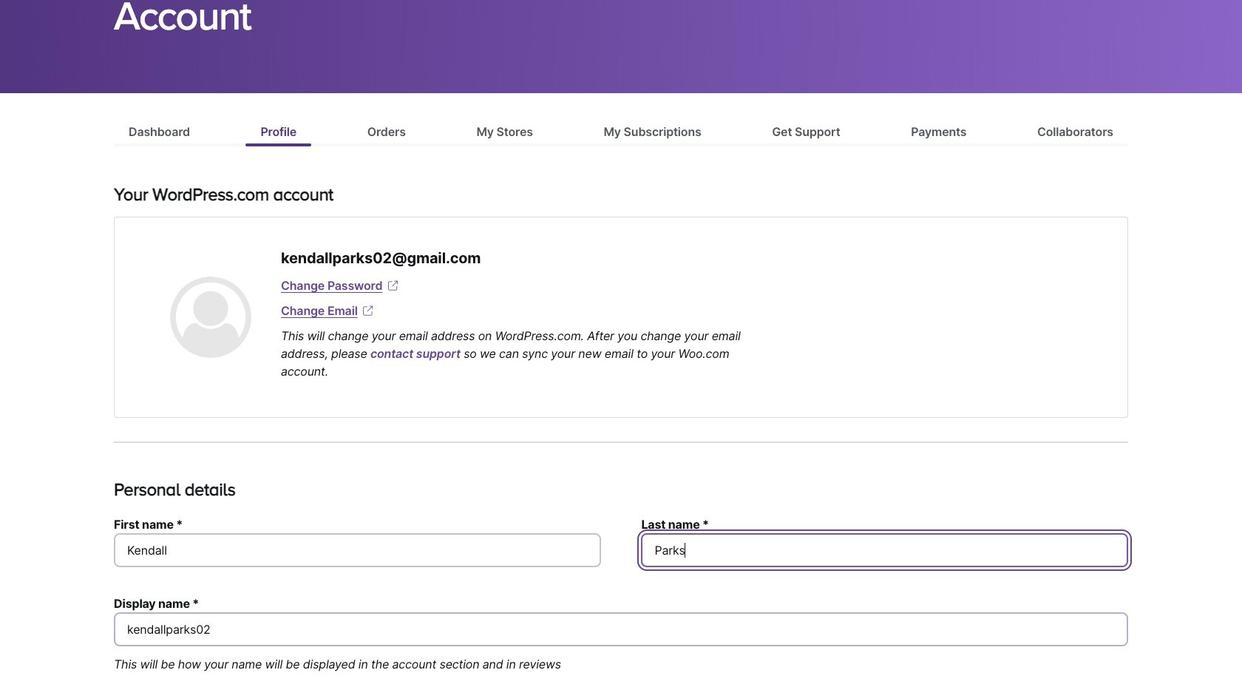 Task type: locate. For each thing, give the bounding box(es) containing it.
external link image
[[361, 303, 376, 318]]

gravatar image image
[[170, 277, 252, 358]]

None text field
[[642, 533, 1129, 567], [114, 612, 1129, 646], [642, 533, 1129, 567], [114, 612, 1129, 646]]

None text field
[[114, 533, 601, 567]]

external link image
[[386, 278, 400, 293]]



Task type: vqa. For each thing, say whether or not it's contained in the screenshot.
topmost external link image
yes



